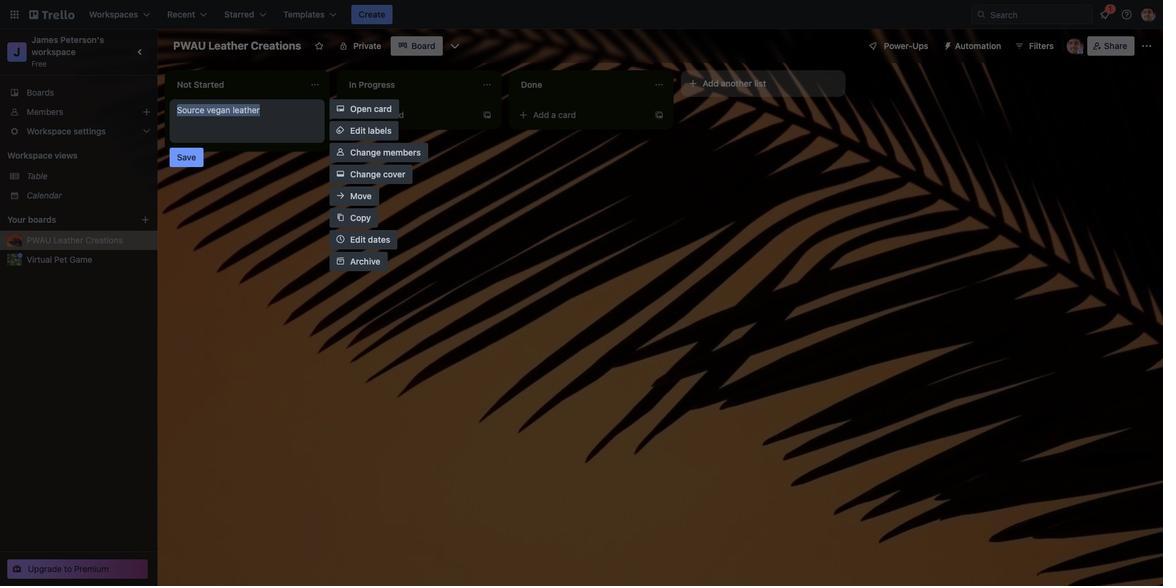 Task type: describe. For each thing, give the bounding box(es) containing it.
members link
[[0, 102, 158, 122]]

change cover button
[[330, 165, 413, 184]]

open
[[350, 104, 372, 114]]

edit labels
[[350, 125, 392, 136]]

copy button
[[330, 209, 378, 228]]

star or unstar board image
[[315, 41, 324, 51]]

another
[[721, 78, 752, 88]]

0 horizontal spatial a
[[207, 132, 212, 142]]

views
[[55, 150, 78, 161]]

move button
[[330, 187, 379, 206]]

j link
[[7, 42, 27, 62]]

change for change cover
[[350, 169, 381, 179]]

copy
[[350, 213, 371, 223]]

calendar link
[[27, 190, 150, 202]]

Board name text field
[[167, 36, 307, 56]]

power-ups button
[[860, 36, 936, 56]]

source vegan leather
[[177, 105, 260, 115]]

boards link
[[0, 83, 158, 102]]

your boards with 2 items element
[[7, 213, 122, 227]]

private button
[[332, 36, 389, 56]]

premium
[[74, 564, 109, 575]]

edit dates
[[350, 235, 390, 245]]

james
[[32, 35, 58, 45]]

automation
[[956, 41, 1002, 51]]

table link
[[27, 170, 150, 182]]

power-
[[885, 41, 913, 51]]

0 horizontal spatial add a card
[[189, 132, 232, 142]]

vegan
[[207, 105, 230, 115]]

filters button
[[1011, 36, 1058, 56]]

pwau leather creations inside text box
[[173, 39, 301, 52]]

edit dates button
[[330, 230, 398, 250]]

game
[[70, 255, 92, 265]]

james peterson (jamespeterson93) image
[[1142, 7, 1156, 22]]

your
[[7, 215, 26, 225]]

upgrade to premium
[[28, 564, 109, 575]]

virtual pet game link
[[27, 254, 150, 266]]

edit labels button
[[330, 121, 399, 141]]

card for add a card button to the right
[[559, 110, 576, 120]]

add for add a card button to the right
[[533, 110, 549, 120]]

private
[[354, 41, 382, 51]]

0 horizontal spatial leather
[[54, 235, 83, 245]]

add for middle add a card button
[[361, 110, 377, 120]]

1 vertical spatial pwau
[[27, 235, 51, 245]]

1 vertical spatial creations
[[86, 235, 123, 245]]

2 horizontal spatial add a card
[[533, 110, 576, 120]]

customize views image
[[449, 40, 461, 52]]

j
[[14, 45, 20, 59]]

edit card image
[[309, 105, 319, 115]]

ups
[[913, 41, 929, 51]]

Search field
[[987, 5, 1093, 24]]

save
[[177, 152, 196, 162]]

change members button
[[330, 143, 428, 162]]

create
[[359, 9, 386, 19]]

table
[[27, 171, 48, 181]]

pwau inside text box
[[173, 39, 206, 52]]

upgrade
[[28, 564, 62, 575]]

share
[[1105, 41, 1128, 51]]

add for leftmost add a card button
[[189, 132, 205, 142]]

pwau leather creations link
[[27, 235, 150, 247]]

james peterson (jamespeterson93) image
[[1067, 38, 1084, 55]]

to
[[64, 564, 72, 575]]

1 horizontal spatial a
[[379, 110, 384, 120]]

archive
[[350, 256, 381, 267]]

create from template… image
[[655, 110, 664, 120]]

virtual
[[27, 255, 52, 265]]

workspace
[[7, 150, 52, 161]]

change members
[[350, 147, 421, 158]]

your boards
[[7, 215, 56, 225]]



Task type: locate. For each thing, give the bounding box(es) containing it.
labels
[[368, 125, 392, 136]]

list
[[755, 78, 767, 88]]

edit left the labels
[[350, 125, 366, 136]]

1 notification image
[[1098, 7, 1113, 22]]

1 horizontal spatial add a card
[[361, 110, 404, 120]]

0 vertical spatial leather
[[209, 39, 248, 52]]

0 vertical spatial edit
[[350, 125, 366, 136]]

power-ups
[[885, 41, 929, 51]]

share button
[[1088, 36, 1135, 56]]

0 vertical spatial create from template… image
[[482, 110, 492, 120]]

sm image
[[939, 36, 956, 53]]

2 edit from the top
[[350, 235, 366, 245]]

source vegan leather link
[[177, 104, 318, 116]]

add another list button
[[681, 70, 846, 97]]

add for the add another list button
[[703, 78, 719, 88]]

board
[[412, 41, 436, 51]]

pwau
[[173, 39, 206, 52], [27, 235, 51, 245]]

0 vertical spatial creations
[[251, 39, 301, 52]]

1 horizontal spatial leather
[[209, 39, 248, 52]]

0 horizontal spatial pwau
[[27, 235, 51, 245]]

board link
[[391, 36, 443, 56]]

0 horizontal spatial pwau leather creations
[[27, 235, 123, 245]]

james peterson's workspace link
[[32, 35, 106, 57]]

2 change from the top
[[350, 169, 381, 179]]

1 vertical spatial edit
[[350, 235, 366, 245]]

add
[[703, 78, 719, 88], [361, 110, 377, 120], [533, 110, 549, 120], [189, 132, 205, 142]]

workspace
[[32, 47, 76, 57]]

a
[[379, 110, 384, 120], [552, 110, 556, 120], [207, 132, 212, 142]]

members
[[383, 147, 421, 158]]

boards
[[27, 87, 54, 98]]

card
[[374, 104, 392, 114], [386, 110, 404, 120], [559, 110, 576, 120], [214, 132, 232, 142]]

calendar
[[27, 190, 62, 201]]

create from template… image for leftmost add a card button
[[310, 132, 320, 142]]

create from template… image for middle add a card button
[[482, 110, 492, 120]]

creations up virtual pet game link
[[86, 235, 123, 245]]

create button
[[352, 5, 393, 24]]

creations
[[251, 39, 301, 52], [86, 235, 123, 245]]

change
[[350, 147, 381, 158], [350, 169, 381, 179]]

1 horizontal spatial create from template… image
[[482, 110, 492, 120]]

save button
[[170, 148, 204, 167]]

2 horizontal spatial add a card button
[[514, 105, 650, 125]]

add a card
[[361, 110, 404, 120], [533, 110, 576, 120], [189, 132, 232, 142]]

0 horizontal spatial creations
[[86, 235, 123, 245]]

1 horizontal spatial creations
[[251, 39, 301, 52]]

0 horizontal spatial add a card button
[[170, 127, 305, 147]]

peterson's
[[60, 35, 104, 45]]

search image
[[977, 10, 987, 19]]

1 vertical spatial create from template… image
[[310, 132, 320, 142]]

leather
[[233, 105, 260, 115]]

change down edit labels button
[[350, 147, 381, 158]]

automation button
[[939, 36, 1009, 56]]

james peterson's workspace free
[[32, 35, 106, 68]]

open information menu image
[[1121, 8, 1133, 21]]

change cover
[[350, 169, 406, 179]]

create from template… image
[[482, 110, 492, 120], [310, 132, 320, 142]]

0 vertical spatial change
[[350, 147, 381, 158]]

1 edit from the top
[[350, 125, 366, 136]]

Source vegan leather text field
[[177, 104, 318, 138]]

card for middle add a card button
[[386, 110, 404, 120]]

free
[[32, 59, 47, 68]]

0 vertical spatial pwau leather creations
[[173, 39, 301, 52]]

change up move
[[350, 169, 381, 179]]

card for leftmost add a card button
[[214, 132, 232, 142]]

filters
[[1030, 41, 1054, 51]]

add board image
[[141, 215, 150, 225]]

1 vertical spatial change
[[350, 169, 381, 179]]

source
[[177, 105, 205, 115]]

upgrade to premium link
[[7, 560, 148, 579]]

move
[[350, 191, 372, 201]]

2 horizontal spatial a
[[552, 110, 556, 120]]

leather inside text box
[[209, 39, 248, 52]]

pet
[[54, 255, 67, 265]]

add another list
[[703, 78, 767, 88]]

1 horizontal spatial add a card button
[[342, 105, 478, 125]]

edit left dates at the top left of page
[[350, 235, 366, 245]]

boards
[[28, 215, 56, 225]]

change for change members
[[350, 147, 381, 158]]

workspace views
[[7, 150, 78, 161]]

open card link
[[330, 99, 399, 119]]

edit
[[350, 125, 366, 136], [350, 235, 366, 245]]

members
[[27, 107, 63, 117]]

1 horizontal spatial pwau
[[173, 39, 206, 52]]

open card
[[350, 104, 392, 114]]

0 horizontal spatial create from template… image
[[310, 132, 320, 142]]

cover
[[383, 169, 406, 179]]

creations left star or unstar board icon
[[251, 39, 301, 52]]

primary element
[[0, 0, 1164, 29]]

add a card button
[[342, 105, 478, 125], [514, 105, 650, 125], [170, 127, 305, 147]]

archive button
[[330, 252, 388, 272]]

leather
[[209, 39, 248, 52], [54, 235, 83, 245]]

creations inside text box
[[251, 39, 301, 52]]

0 vertical spatial pwau
[[173, 39, 206, 52]]

show menu image
[[1141, 40, 1153, 52]]

1 vertical spatial pwau leather creations
[[27, 235, 123, 245]]

edit for edit labels
[[350, 125, 366, 136]]

dates
[[368, 235, 390, 245]]

1 change from the top
[[350, 147, 381, 158]]

1 vertical spatial leather
[[54, 235, 83, 245]]

1 horizontal spatial pwau leather creations
[[173, 39, 301, 52]]

edit for edit dates
[[350, 235, 366, 245]]

virtual pet game
[[27, 255, 92, 265]]

pwau leather creations
[[173, 39, 301, 52], [27, 235, 123, 245]]



Task type: vqa. For each thing, say whether or not it's contained in the screenshot.
bottommost ✨
no



